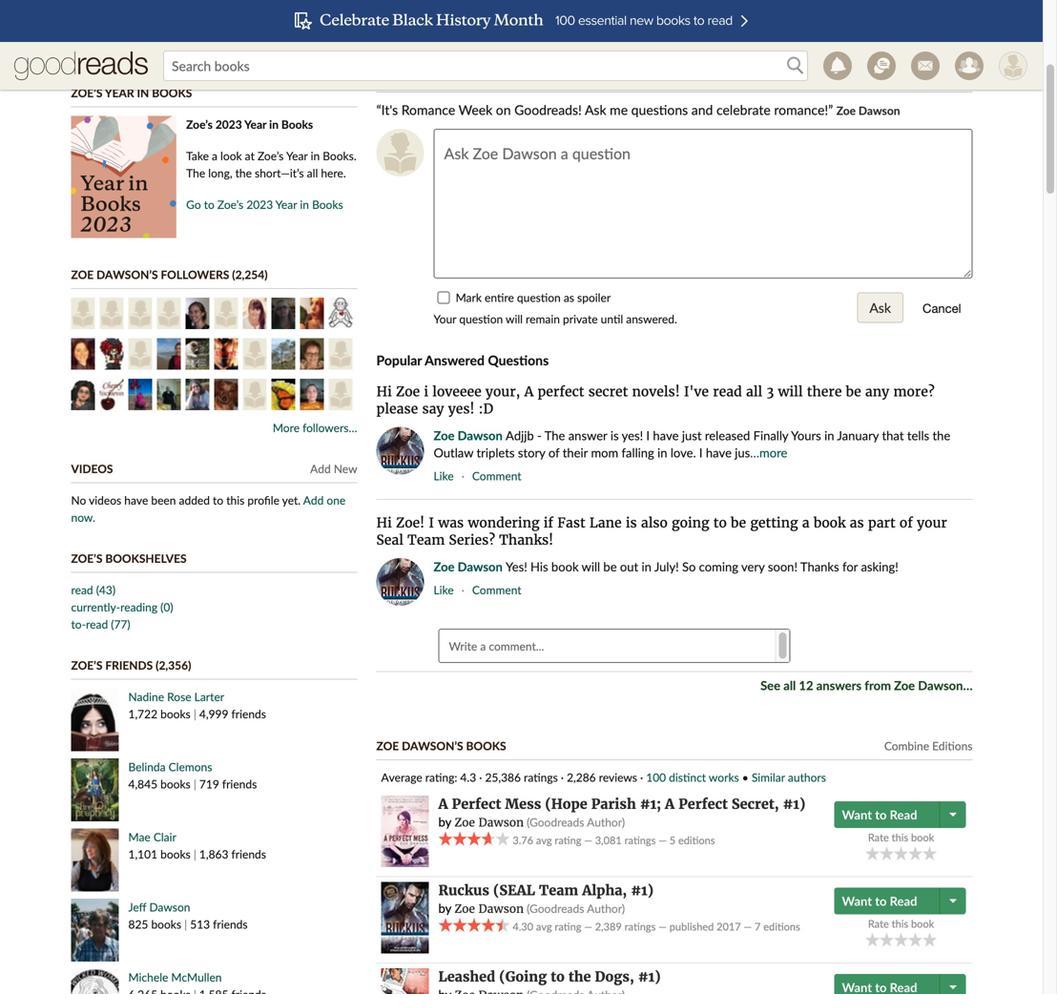 Task type: describe. For each thing, give the bounding box(es) containing it.
answers
[[816, 678, 862, 693]]

0 horizontal spatial be
[[603, 559, 617, 574]]

learn more link
[[916, 71, 973, 85]]

avg for team
[[536, 920, 552, 933]]

cancel
[[923, 301, 961, 316]]

want for a perfect mess (hope parish #1; a perfect secret, #1)
[[842, 807, 872, 823]]

2 vertical spatial books
[[312, 197, 343, 211]]

zoe dawson link up outlaw
[[434, 428, 503, 443]]

seal
[[376, 531, 404, 549]]

hi for hi zoe i loveeee your, a perfect secret novels! i've read all 3 will there be any more? please say yes! :d
[[376, 383, 392, 400]]

2 vertical spatial #1)
[[638, 968, 661, 985]]

learn more
[[916, 71, 973, 85]]

100
[[646, 770, 666, 784]]

linda l... image
[[300, 338, 324, 370]]

no
[[71, 493, 86, 507]]

a perfect mess (hope parish #1; a perfect secret, #1) by zoe dawson (goodreads author)
[[438, 796, 805, 830]]

…more link
[[750, 445, 787, 460]]

want to read for a perfect mess (hope parish #1; a perfect secret, #1)
[[842, 807, 917, 823]]

books for belinda clemons 4,845 books | 719 friends
[[160, 777, 191, 791]]

terry turtle image
[[999, 52, 1027, 80]]

belinda... image
[[71, 758, 119, 821]]

zoe inside hi zoe i loveeee your, a perfect secret novels! i've read all 3 will there be any more? please say yes! :d
[[396, 383, 420, 400]]

Write a comment... text field
[[438, 629, 790, 663]]

mae clair 1,101 books | 1,863 friends
[[128, 830, 266, 861]]

a perfect mess (hope parish #1; a perfect secret, #1) heading
[[438, 796, 805, 813]]

more followers…
[[273, 421, 357, 435]]

novels!
[[632, 383, 680, 400]]

more
[[273, 421, 300, 435]]

currently-
[[71, 600, 120, 614]]

videos link
[[71, 462, 113, 476]]

hi zoe i loveeee your, a perfect secret novels! i've read all 3 will there be any more? please say yes! :d link
[[376, 383, 935, 417]]

sheila image
[[157, 379, 181, 410]]

zoe's year in books link
[[71, 86, 192, 100]]

nadine rose larter link
[[128, 690, 224, 704]]

-
[[537, 428, 542, 443]]

2 horizontal spatial have
[[706, 445, 732, 460]]

zoe inside "it's romance week on goodreads! ask me questions and celebrate romance!" zoe dawson
[[836, 104, 856, 117]]

please
[[376, 400, 418, 417]]

bookshelves
[[105, 551, 187, 565]]

825
[[128, 917, 148, 931]]

dawson…
[[918, 678, 973, 693]]

see all 12 answers from zoe dawson…
[[760, 678, 973, 693]]

rose
[[167, 690, 191, 704]]

michele... image
[[71, 969, 119, 994]]

videos
[[71, 462, 113, 476]]

hi zoe i loveeee your, a perfect secret novels! i've read all 3 will there be any more? please say yes! :d
[[376, 383, 935, 417]]

nadine rose larter 1,722 books | 4,999 friends
[[128, 690, 266, 721]]

michele mcmullen
[[128, 970, 222, 984]]

your
[[917, 514, 947, 531]]

goodreads!
[[514, 102, 582, 118]]

friend requests image
[[955, 52, 984, 80]]

0 vertical spatial i
[[646, 428, 650, 443]]

michell... image
[[243, 298, 267, 329]]

april image
[[157, 338, 181, 370]]

friends for belinda clemons 4,845 books | 719 friends
[[222, 777, 257, 791]]

mae clair image
[[71, 829, 119, 892]]

zoe's inside the take a look at zoe's year in books. the  long, the short—it's all here.
[[258, 149, 284, 163]]

0 vertical spatial 2023
[[215, 117, 242, 131]]

0 horizontal spatial a
[[438, 796, 448, 813]]

betty c... image
[[329, 338, 353, 370]]

0 horizontal spatial editions
[[678, 834, 715, 847]]

here.
[[321, 166, 346, 180]]

year left in
[[105, 86, 134, 100]]

yes! inside hi zoe i loveeee your, a perfect secret novels! i've read all 3 will there be any more? please say yes! :d
[[448, 400, 475, 417]]

books for mae clair 1,101 books | 1,863 friends
[[160, 847, 191, 861]]

ruckus (seal team alpha, #1) link
[[438, 882, 653, 899]]

(0)
[[160, 600, 173, 614]]

3 · from the left
[[640, 770, 643, 784]]

ratings for alpha,
[[625, 920, 656, 933]]

— for —                 published                2017               — 7 editions
[[744, 920, 752, 933]]

spoiler
[[577, 290, 611, 304]]

jus
[[735, 445, 750, 460]]

zoe up average at the bottom
[[376, 739, 399, 753]]

added
[[179, 493, 210, 507]]

zoe's for zoe's bookshelves
[[71, 551, 102, 565]]

zoe's for zoe's friends (2,356)
[[71, 658, 102, 672]]

go to zoe's 2023 year in books link
[[186, 197, 343, 211]]

0 horizontal spatial as
[[564, 290, 574, 304]]

rita le... image
[[71, 298, 95, 329]]

his
[[530, 559, 548, 574]]

zoe dawson's books link
[[376, 739, 506, 753]]

for
[[842, 559, 858, 574]]

2 vertical spatial all
[[783, 678, 796, 693]]

zoe dawson's followers (2,254)
[[71, 268, 268, 281]]

Ask Zoe Dawson a question text field
[[434, 129, 973, 279]]

—                 published                2017               — 7 editions
[[656, 920, 800, 933]]

be inside hi zoe i loveeee your, a perfect secret novels! i've read all 3 will there be any more? please say yes! :d
[[846, 383, 861, 400]]

0 vertical spatial will
[[506, 312, 523, 326]]

read for a perfect mess (hope parish #1; a perfect secret, #1)
[[890, 807, 917, 823]]

editions
[[932, 739, 973, 753]]

zoe's 2023 year in books
[[186, 117, 313, 131]]

belinda clemons link
[[128, 760, 212, 774]]

Search books text field
[[163, 51, 808, 81]]

Search for books to add to your shelves search field
[[163, 51, 808, 81]]

5 editions link
[[669, 834, 715, 847]]

is inside adjjb - the answer is yes! i have just released finally yours in january that tells the outlaw triplets story of their mom falling in love. i have jus
[[610, 428, 619, 443]]

— left 5
[[658, 834, 667, 847]]

comment link for second 'like' link from the top
[[467, 583, 526, 597]]

in left love. on the right top of the page
[[657, 445, 667, 460]]

1 vertical spatial books
[[281, 117, 313, 131]]

adjjb
[[506, 428, 534, 443]]

zoe dawson's followers (2,254) link
[[71, 268, 268, 281]]

january
[[837, 428, 879, 443]]

— left published on the right bottom of the page
[[658, 920, 667, 933]]

maria image
[[300, 379, 324, 410]]

4.3
[[460, 770, 476, 784]]

1,722
[[128, 707, 157, 721]]

jeff dawson 825 books | 513 friends
[[128, 900, 248, 931]]

beth image
[[128, 298, 152, 329]]

•
[[742, 770, 749, 784]]

team inside hi zoe! i was wondering if fast lane is also going to be getting a book as part of your seal team series?  thanks!
[[408, 531, 445, 549]]

— for 4.30 avg rating — 2,389 ratings
[[584, 920, 592, 933]]

0 vertical spatial ratings
[[524, 770, 558, 784]]

the inside adjjb - the answer is yes! i have just released finally yours in january that tells the outlaw triplets story of their mom falling in love. i have jus
[[933, 428, 950, 443]]

rate for a perfect mess (hope parish #1; a perfect secret, #1)
[[868, 831, 889, 844]]

1 horizontal spatial question
[[517, 290, 561, 304]]

secret
[[588, 383, 628, 400]]

zoe's for zoe's 2023 year in books
[[186, 117, 213, 131]]

2 like link from the top
[[434, 583, 459, 597]]

— 5 editions
[[656, 834, 715, 847]]

margay image
[[214, 338, 238, 370]]

margaret image
[[271, 298, 295, 329]]

719
[[199, 777, 219, 791]]

| inside nadine rose larter 1,722 books | 4,999 friends
[[193, 707, 196, 721]]

zoe!
[[396, 514, 425, 531]]

dawson inside "it's romance week on goodreads! ask me questions and celebrate romance!" zoe dawson
[[859, 104, 900, 117]]

ginny image
[[71, 338, 95, 370]]

questions
[[488, 352, 549, 368]]

hi for hi zoe! i was wondering if fast lane is also going to be getting a book as part of your seal team series?  thanks!
[[376, 514, 392, 531]]

:d
[[479, 400, 493, 417]]

in right "out"
[[642, 559, 651, 574]]

zoe's down long,
[[217, 197, 244, 211]]

sheryl ... image
[[186, 379, 209, 410]]

coming
[[699, 559, 738, 574]]

#1) inside a perfect mess (hope parish #1; a perfect secret, #1) by zoe dawson (goodreads author)
[[783, 796, 805, 813]]

add one now.
[[71, 493, 346, 524]]

combine
[[884, 739, 929, 753]]

zoe inside ruckus (seal team alpha, #1) by zoe dawson (goodreads author)
[[454, 902, 475, 916]]

books inside nadine rose larter 1,722 books | 4,999 friends
[[160, 707, 191, 721]]

(43)
[[96, 583, 115, 597]]

ask for ask the author
[[376, 71, 398, 85]]

1 vertical spatial i
[[699, 445, 703, 460]]

jeff
[[128, 900, 146, 914]]

leashed (going to the dogs, #1)
[[438, 968, 661, 985]]

4.30
[[513, 920, 533, 933]]

me
[[610, 102, 628, 118]]

(goodreads inside ruckus (seal team alpha, #1) by zoe dawson (goodreads author)
[[527, 902, 584, 916]]

0 vertical spatial this
[[226, 493, 244, 507]]

tells
[[907, 428, 929, 443]]

answered.
[[626, 312, 677, 326]]

add new link
[[310, 462, 357, 476]]

dawson up triplets at the left top
[[458, 428, 503, 443]]

entire
[[485, 290, 514, 304]]

mark entire question as spoiler
[[456, 290, 611, 304]]

books up "25,386"
[[466, 739, 506, 753]]

nadine ... image
[[71, 688, 119, 751]]

zoe dawson link up 3.76
[[454, 815, 524, 830]]

0 vertical spatial books
[[152, 86, 192, 100]]

combine editions link
[[884, 739, 973, 753]]

sara image
[[271, 338, 295, 370]]

read inside hi zoe i loveeee your, a perfect secret novels! i've read all 3 will there be any more? please say yes! :d
[[713, 383, 742, 400]]

take
[[186, 149, 209, 163]]

wondering
[[468, 514, 540, 531]]

1 like link from the top
[[434, 469, 459, 483]]

dawson inside a perfect mess (hope parish #1; a perfect secret, #1) by zoe dawson (goodreads author)
[[478, 815, 524, 830]]

12
[[799, 678, 813, 693]]

1 vertical spatial ask
[[585, 102, 606, 118]]

zoe's year in books
[[71, 86, 192, 100]]

by inside a perfect mess (hope parish #1; a perfect secret, #1) by zoe dawson (goodreads author)
[[438, 814, 452, 830]]

videos
[[89, 493, 121, 507]]

part
[[868, 514, 896, 531]]

ask for ask
[[869, 300, 891, 316]]

a perfect mess (hope parish #1; a perfect secret, #1) link
[[438, 796, 805, 813]]

getting
[[750, 514, 798, 531]]

1 horizontal spatial will
[[582, 559, 600, 574]]

#1;
[[640, 796, 661, 813]]

by inside ruckus (seal team alpha, #1) by zoe dawson (goodreads author)
[[438, 901, 452, 916]]

year down short—it's
[[275, 197, 297, 211]]

rating for (hope
[[555, 834, 581, 847]]

rating for alpha,
[[555, 920, 581, 933]]

authors
[[788, 770, 826, 784]]

the inside the take a look at zoe's year in books. the  long, the short—it's all here.
[[235, 166, 252, 180]]



Task type: locate. For each thing, give the bounding box(es) containing it.
1 comment from the top
[[472, 469, 521, 483]]

friends right the 4,999 at the left bottom of the page
[[231, 707, 266, 721]]

1 vertical spatial avg
[[536, 920, 552, 933]]

this for a perfect mess (hope parish #1; a perfect secret, #1)
[[892, 831, 908, 844]]

that
[[882, 428, 904, 443]]

author) up 3,081
[[587, 815, 625, 829]]

read
[[890, 807, 917, 823], [890, 894, 917, 909]]

as inside hi zoe! i was wondering if fast lane is also going to be getting a book as part of your seal team series?  thanks!
[[850, 514, 864, 531]]

followers…
[[303, 421, 357, 435]]

books for jeff dawson 825 books | 513 friends
[[151, 917, 181, 931]]

romance
[[401, 102, 455, 118]]

25,386
[[485, 770, 521, 784]]

0 vertical spatial is
[[610, 428, 619, 443]]

the inside adjjb - the answer is yes! i have just released finally yours in january that tells the outlaw triplets story of their mom falling in love. i have jus
[[544, 428, 565, 443]]

rate this book for a perfect mess (hope parish #1; a perfect secret, #1)
[[868, 831, 934, 844]]

dawson inside ruckus (seal team alpha, #1) by zoe dawson (goodreads author)
[[478, 902, 524, 916]]

ruckus (seal team alpha, #1) heading
[[438, 882, 653, 899]]

belinda
[[128, 760, 166, 774]]

fast
[[557, 514, 585, 531]]

bella image
[[71, 379, 95, 410]]

2 vertical spatial have
[[124, 493, 148, 507]]

0 horizontal spatial have
[[124, 493, 148, 507]]

released
[[705, 428, 750, 443]]

zoe's up short—it's
[[258, 149, 284, 163]]

i've
[[684, 383, 709, 400]]

lane
[[589, 514, 622, 531]]

0 vertical spatial want to read
[[842, 807, 917, 823]]

0 horizontal spatial will
[[506, 312, 523, 326]]

0 vertical spatial want
[[842, 807, 872, 823]]

rating down (hope
[[555, 834, 581, 847]]

1 rating from the top
[[555, 834, 581, 847]]

1 vertical spatial rating
[[555, 920, 581, 933]]

1 horizontal spatial perfect
[[678, 796, 728, 813]]

the right -
[[544, 428, 565, 443]]

perfect down "4.3"
[[452, 796, 501, 813]]

1 vertical spatial want to read button
[[834, 888, 942, 915]]

1 want to read from the top
[[842, 807, 917, 823]]

1 vertical spatial is
[[626, 514, 637, 531]]

1 (goodreads from the top
[[527, 815, 584, 829]]

in up the take a look at zoe's year in books. the  long, the short—it's all here.
[[269, 117, 279, 131]]

jeff da... image
[[71, 899, 119, 962]]

2 want from the top
[[842, 894, 872, 909]]

jani image
[[186, 338, 209, 370]]

zoe left i
[[396, 383, 420, 400]]

outlaw
[[434, 445, 473, 460]]

1 like from the top
[[434, 469, 454, 483]]

a inside hi zoe i loveeee your, a perfect secret novels! i've read all 3 will there be any more? please say yes! :d
[[524, 383, 534, 400]]

2 by from the top
[[438, 901, 452, 916]]

karina image
[[329, 379, 353, 410]]

1 vertical spatial want to read
[[842, 894, 917, 909]]

just
[[682, 428, 702, 443]]

zoe up outlaw
[[434, 428, 455, 443]]

have left the been
[[124, 493, 148, 507]]

a left look at top left
[[212, 149, 217, 163]]

inbox image
[[911, 52, 940, 80]]

currently-reading (0) link
[[71, 600, 173, 614]]

0 horizontal spatial ask
[[376, 71, 398, 85]]

1 vertical spatial #1)
[[631, 882, 653, 899]]

rate this book for ruckus (seal team alpha, #1)
[[868, 917, 934, 930]]

dawson inside jeff dawson 825 books | 513 friends
[[149, 900, 190, 914]]

this for ruckus (seal team alpha, #1)
[[892, 917, 908, 930]]

0 horizontal spatial question
[[459, 312, 503, 326]]

1 perfect from the left
[[452, 796, 501, 813]]

— left 7 in the right bottom of the page
[[744, 920, 752, 933]]

· left 100
[[640, 770, 643, 784]]

zoe right 'from'
[[894, 678, 915, 693]]

books.
[[323, 149, 356, 163]]

all left here.
[[307, 166, 318, 180]]

0 horizontal spatial the
[[186, 166, 205, 180]]

clair
[[153, 830, 176, 844]]

comment down triplets at the left top
[[472, 469, 521, 483]]

more
[[947, 71, 973, 85]]

hi inside hi zoe! i was wondering if fast lane is also going to be getting a book as part of your seal team series?  thanks!
[[376, 514, 392, 531]]

"it's romance week on goodreads! ask me questions and celebrate romance!" zoe dawson
[[376, 102, 900, 118]]

| for jeff dawson
[[184, 917, 187, 931]]

avg right the 4.30
[[536, 920, 552, 933]]

long,
[[208, 166, 232, 180]]

by down the 'ruckus'
[[438, 901, 452, 916]]

friends inside jeff dawson 825 books | 513 friends
[[213, 917, 248, 931]]

0 vertical spatial dawson's
[[96, 268, 158, 281]]

have down 'released'
[[706, 445, 732, 460]]

add
[[310, 462, 331, 476], [303, 493, 324, 507]]

cheryl image
[[128, 379, 152, 410]]

ruckus
[[438, 882, 489, 899]]

the right tells
[[933, 428, 950, 443]]

by right 'a perfect mess (hope parish...' image
[[438, 814, 452, 830]]

2 horizontal spatial ·
[[640, 770, 643, 784]]

3,081
[[595, 834, 622, 847]]

zoe dawson link down series?
[[434, 559, 503, 574]]

add for new
[[310, 462, 331, 476]]

1 vertical spatial rate this book
[[868, 917, 934, 930]]

friends right 1,863
[[231, 847, 266, 861]]

friends inside nadine rose larter 1,722 books | 4,999 friends
[[231, 707, 266, 721]]

of inside hi zoe! i was wondering if fast lane is also going to be getting a book as part of your seal team series?  thanks!
[[900, 514, 913, 531]]

alyce image
[[243, 379, 267, 410]]

yes! inside adjjb - the answer is yes! i have just released finally yours in january that tells the outlaw triplets story of their mom falling in love. i have jus
[[622, 428, 643, 443]]

dawson down my group discussions image
[[859, 104, 900, 117]]

1 horizontal spatial all
[[746, 383, 763, 400]]

jeanne image
[[128, 338, 152, 370]]

read right i've
[[713, 383, 742, 400]]

add for one
[[303, 493, 324, 507]]

year in books image
[[71, 116, 177, 238]]

leashed (going to the dogs, #1) link
[[438, 968, 661, 985]]

2 (goodreads from the top
[[527, 902, 584, 916]]

2 vertical spatial i
[[429, 514, 434, 531]]

1 comment link from the top
[[467, 469, 526, 483]]

a inside hi zoe! i was wondering if fast lane is also going to be getting a book as part of your seal team series?  thanks!
[[802, 514, 810, 531]]

1 vertical spatial have
[[706, 445, 732, 460]]

mark
[[456, 290, 482, 304]]

all left the 12
[[783, 678, 796, 693]]

2 vertical spatial ratings
[[625, 920, 656, 933]]

1 horizontal spatial have
[[653, 428, 679, 443]]

donna image
[[329, 298, 353, 329]]

1 horizontal spatial the
[[544, 428, 565, 443]]

zoe's friends (2,356)
[[71, 658, 191, 672]]

1 horizontal spatial editions
[[763, 920, 800, 933]]

zoe inside a perfect mess (hope parish #1; a perfect secret, #1) by zoe dawson (goodreads author)
[[454, 815, 475, 830]]

2 comment link from the top
[[467, 583, 526, 597]]

year up at
[[244, 117, 266, 131]]

read
[[713, 383, 742, 400], [71, 583, 93, 597], [86, 617, 108, 631]]

…more
[[750, 445, 787, 460]]

1 vertical spatial team
[[539, 882, 578, 899]]

ratings
[[524, 770, 558, 784], [625, 834, 656, 847], [625, 920, 656, 933]]

be left getting at the bottom right
[[731, 514, 746, 531]]

want to read button for ruckus (seal team alpha, #1)
[[834, 888, 942, 915]]

rate for ruckus (seal team alpha, #1)
[[868, 917, 889, 930]]

if
[[544, 514, 553, 531]]

comment link down triplets at the left top
[[467, 469, 526, 483]]

1 vertical spatial hi
[[376, 514, 392, 531]]

100 distinct works link
[[646, 770, 739, 784]]

dawson's up beth icon
[[96, 268, 158, 281]]

add one now. link
[[71, 493, 346, 524]]

avg for mess
[[536, 834, 552, 847]]

book inside hi zoe! i was wondering if fast lane is also going to be getting a book as part of your seal team series?  thanks!
[[814, 514, 846, 531]]

cthulhu image
[[300, 298, 324, 329]]

— for 3.76 avg rating — 3,081 ratings
[[584, 834, 592, 847]]

ratings for (hope
[[625, 834, 656, 847]]

2023
[[215, 117, 242, 131], [246, 197, 273, 211]]

ask left me
[[585, 102, 606, 118]]

ruckus (seal team alpha, #1) image
[[381, 882, 429, 953]]

0 vertical spatial the
[[186, 166, 205, 180]]

1 rate this book from the top
[[868, 831, 934, 844]]

books down clair
[[160, 847, 191, 861]]

5
[[669, 834, 676, 847]]

my group discussions image
[[867, 52, 896, 80]]

leashed (going to the dogs,... image
[[381, 968, 429, 994]]

#1) down similar authors link
[[783, 796, 805, 813]]

to-
[[71, 617, 86, 631]]

0 vertical spatial ask
[[376, 71, 398, 85]]

have
[[653, 428, 679, 443], [706, 445, 732, 460], [124, 493, 148, 507]]

story
[[518, 445, 545, 460]]

i
[[424, 383, 428, 400]]

2 read from the top
[[890, 894, 917, 909]]

zoe dawson link down the (seal
[[454, 902, 524, 916]]

0 vertical spatial comment
[[472, 469, 521, 483]]

0 horizontal spatial 2023
[[215, 117, 242, 131]]

1 horizontal spatial ·
[[561, 770, 564, 784]]

0 vertical spatial editions
[[678, 834, 715, 847]]

...more link
[[438, 29, 484, 46]]

read up "currently-"
[[71, 583, 93, 597]]

1 vertical spatial like link
[[434, 583, 459, 597]]

like down series?
[[434, 583, 454, 597]]

1 vertical spatial of
[[900, 514, 913, 531]]

your question will remain private until answered.
[[434, 312, 677, 326]]

| inside mae clair 1,101 books | 1,863 friends
[[193, 847, 196, 861]]

editions right 7 in the right bottom of the page
[[763, 920, 800, 933]]

be inside hi zoe! i was wondering if fast lane is also going to be getting a book as part of your seal team series?  thanks!
[[731, 514, 746, 531]]

zoe right romance!" on the right top of the page
[[836, 104, 856, 117]]

ask button
[[857, 292, 903, 323]]

2 rate this book from the top
[[868, 917, 934, 930]]

ask up "it's
[[376, 71, 398, 85]]

want to read button for a perfect mess (hope parish #1; a perfect secret, #1)
[[834, 802, 942, 828]]

books right in
[[152, 86, 192, 100]]

1 vertical spatial by
[[438, 901, 452, 916]]

Mark entire question as spoiler checkbox
[[437, 291, 450, 304]]

0 horizontal spatial team
[[408, 531, 445, 549]]

rating
[[555, 834, 581, 847], [555, 920, 581, 933]]

1 vertical spatial 2023
[[246, 197, 273, 211]]

like link down outlaw
[[434, 469, 459, 483]]

cherry ... image
[[100, 379, 124, 410]]

of inside adjjb - the answer is yes! i have just released finally yours in january that tells the outlaw triplets story of their mom falling in love. i have jus
[[548, 445, 559, 460]]

nichole image
[[186, 298, 209, 329]]

read down "currently-"
[[86, 617, 108, 631]]

ratings right 2,389
[[625, 920, 656, 933]]

all left 3 on the top right of page
[[746, 383, 763, 400]]

dawson
[[859, 104, 900, 117], [458, 428, 503, 443], [458, 559, 503, 574], [478, 815, 524, 830], [149, 900, 190, 914], [478, 902, 524, 916]]

zoe's for zoe's year in books
[[71, 86, 102, 100]]

a right #1;
[[665, 796, 675, 813]]

2 want to read from the top
[[842, 894, 917, 909]]

1 vertical spatial want
[[842, 894, 872, 909]]

author) down alpha,
[[587, 902, 625, 916]]

0 vertical spatial want to read button
[[834, 802, 942, 828]]

author) inside a perfect mess (hope parish #1; a perfect secret, #1) by zoe dawson (goodreads author)
[[587, 815, 625, 829]]

jeans image
[[157, 298, 181, 329]]

soon!
[[768, 559, 797, 574]]

2 · from the left
[[561, 770, 564, 784]]

zoe's up "read (43)" link
[[71, 551, 102, 565]]

belinda clemons 4,845 books | 719 friends
[[128, 760, 257, 791]]

0 horizontal spatial dawson's
[[96, 268, 158, 281]]

...more
[[438, 29, 484, 46]]

friends for jeff dawson 825 books | 513 friends
[[213, 917, 248, 931]]

1 vertical spatial add
[[303, 493, 324, 507]]

· right "4.3"
[[479, 770, 482, 784]]

1 vertical spatial author)
[[587, 902, 625, 916]]

is left also
[[626, 514, 637, 531]]

1 horizontal spatial 2023
[[246, 197, 273, 211]]

now.
[[71, 510, 95, 524]]

0 vertical spatial rating
[[555, 834, 581, 847]]

1 vertical spatial yes!
[[622, 428, 643, 443]]

2 want to read button from the top
[[834, 888, 942, 915]]

1 horizontal spatial yes!
[[622, 428, 643, 443]]

stephanie image
[[100, 338, 124, 370]]

similar authors link
[[752, 770, 826, 784]]

is up mom
[[610, 428, 619, 443]]

1 want from the top
[[842, 807, 872, 823]]

rating down ruckus (seal team alpha, #1) by zoe dawson (goodreads author)
[[555, 920, 581, 933]]

like link
[[434, 469, 459, 483], [434, 583, 459, 597]]

friends for mae clair 1,101 books | 1,863 friends
[[231, 847, 266, 861]]

in right yours on the top of the page
[[824, 428, 834, 443]]

zoe down the 'ruckus'
[[454, 902, 475, 916]]

i right love. on the right top of the page
[[699, 445, 703, 460]]

1 by from the top
[[438, 814, 452, 830]]

zoe's bookshelves
[[71, 551, 187, 565]]

1 vertical spatial dawson's
[[402, 739, 463, 753]]

1 horizontal spatial a
[[802, 514, 810, 531]]

be left "out"
[[603, 559, 617, 574]]

0 vertical spatial rate this book
[[868, 831, 934, 844]]

author) inside ruckus (seal team alpha, #1) by zoe dawson (goodreads author)
[[587, 902, 625, 916]]

0 horizontal spatial i
[[429, 514, 434, 531]]

is inside hi zoe! i was wondering if fast lane is also going to be getting a book as part of your seal team series?  thanks!
[[626, 514, 637, 531]]

2 avg from the top
[[536, 920, 552, 933]]

2 author) from the top
[[587, 902, 625, 916]]

hi zoe! i was wondering if fast lane is also going to be getting a book as part of your seal team series?  thanks!
[[376, 514, 947, 549]]

2 comment from the top
[[472, 583, 521, 597]]

look
[[220, 149, 242, 163]]

0 vertical spatial comment link
[[467, 469, 526, 483]]

0 vertical spatial have
[[653, 428, 679, 443]]

in inside the take a look at zoe's year in books. the  long, the short—it's all here.
[[311, 149, 320, 163]]

1 vertical spatial comment
[[472, 583, 521, 597]]

like down outlaw
[[434, 469, 454, 483]]

zoe dawson yes! his book will be out in july! so coming very soon! thanks for asking!
[[434, 559, 898, 574]]

zoe's left in
[[71, 86, 102, 100]]

team right seal on the bottom left of page
[[408, 531, 445, 549]]

2 hi from the top
[[376, 514, 392, 531]]

the down at
[[235, 166, 252, 180]]

0 vertical spatial add
[[310, 462, 331, 476]]

1 vertical spatial like
[[434, 583, 454, 597]]

as left part
[[850, 514, 864, 531]]

0 vertical spatial a
[[212, 149, 217, 163]]

books inside jeff dawson 825 books | 513 friends
[[151, 917, 181, 931]]

comment link down yes!
[[467, 583, 526, 597]]

will inside hi zoe i loveeee your, a perfect secret novels! i've read all 3 will there be any more? please say yes! :d
[[778, 383, 803, 400]]

answer
[[568, 428, 607, 443]]

in left books.
[[311, 149, 320, 163]]

(goodreads down (hope
[[527, 815, 584, 829]]

0 horizontal spatial of
[[548, 445, 559, 460]]

1 vertical spatial read
[[890, 894, 917, 909]]

i left was
[[429, 514, 434, 531]]

dawson's for books
[[402, 739, 463, 753]]

as up private
[[564, 290, 574, 304]]

books down the jeff dawson link
[[151, 917, 181, 931]]

perfect down 100 distinct works link
[[678, 796, 728, 813]]

a perfect mess (hope parish... image
[[381, 796, 429, 867]]

leashed (going to the dogs, #1) heading
[[438, 968, 661, 985]]

· left 2,286
[[561, 770, 564, 784]]

comment for second 'like' link from the top
[[472, 583, 521, 597]]

1 vertical spatial comment link
[[467, 583, 526, 597]]

1 vertical spatial editions
[[763, 920, 800, 933]]

all inside hi zoe i loveeee your, a perfect secret novels! i've read all 3 will there be any more? please say yes! :d
[[746, 383, 763, 400]]

question
[[517, 290, 561, 304], [459, 312, 503, 326]]

2 vertical spatial this
[[892, 917, 908, 930]]

2 horizontal spatial i
[[699, 445, 703, 460]]

u 100x100 image
[[376, 129, 424, 176]]

1 rate from the top
[[868, 831, 889, 844]]

#1) inside ruckus (seal team alpha, #1) by zoe dawson (goodreads author)
[[631, 882, 653, 899]]

in down short—it's
[[300, 197, 309, 211]]

0 vertical spatial by
[[438, 814, 452, 830]]

friends inside belinda clemons 4,845 books | 719 friends
[[222, 777, 257, 791]]

go
[[186, 197, 201, 211]]

2 perfect from the left
[[678, 796, 728, 813]]

1 vertical spatial all
[[746, 383, 763, 400]]

thanks
[[800, 559, 839, 574]]

comment for 1st 'like' link from the top
[[472, 469, 521, 483]]

(goodreads inside a perfect mess (hope parish #1; a perfect secret, #1) by zoe dawson (goodreads author)
[[527, 815, 584, 829]]

add inside add one now.
[[303, 493, 324, 507]]

1 horizontal spatial be
[[731, 514, 746, 531]]

a right "your,"
[[524, 383, 534, 400]]

catrina image
[[243, 338, 267, 370]]

| for mae clair
[[193, 847, 196, 861]]

zoe down "4.3"
[[454, 815, 475, 830]]

see
[[760, 678, 780, 693]]

the down take
[[186, 166, 205, 180]]

alpha,
[[582, 882, 627, 899]]

4,845
[[128, 777, 157, 791]]

read for ruckus (seal team alpha, #1)
[[890, 894, 917, 909]]

comment
[[472, 469, 521, 483], [472, 583, 521, 597]]

7 editions link
[[755, 920, 800, 933]]

year inside the take a look at zoe's year in books. the  long, the short—it's all here.
[[286, 149, 308, 163]]

dawson's up rating:
[[402, 739, 463, 753]]

yes!
[[448, 400, 475, 417], [622, 428, 643, 443]]

a down rating:
[[438, 796, 448, 813]]

want for ruckus (seal team alpha, #1)
[[842, 894, 872, 909]]

i inside hi zoe! i was wondering if fast lane is also going to be getting a book as part of your seal team series?  thanks!
[[429, 514, 434, 531]]

hi inside hi zoe i loveeee your, a perfect secret novels! i've read all 3 will there be any more? please say yes! :d
[[376, 383, 392, 400]]

of right part
[[900, 514, 913, 531]]

annam image
[[214, 379, 238, 410]]

0 vertical spatial as
[[564, 290, 574, 304]]

1 avg from the top
[[536, 834, 552, 847]]

clemons
[[169, 760, 212, 774]]

2 horizontal spatial ask
[[869, 300, 891, 316]]

falling
[[622, 445, 654, 460]]

0 vertical spatial be
[[846, 383, 861, 400]]

1 vertical spatial rate
[[868, 917, 889, 930]]

friends inside mae clair 1,101 books | 1,863 friends
[[231, 847, 266, 861]]

| left 719
[[193, 777, 196, 791]]

ask inside button
[[869, 300, 891, 316]]

menu
[[276, 42, 767, 90]]

1 vertical spatial as
[[850, 514, 864, 531]]

2017
[[717, 920, 741, 933]]

week
[[459, 102, 492, 118]]

books inside mae clair 1,101 books | 1,863 friends
[[160, 847, 191, 861]]

to inside hi zoe! i was wondering if fast lane is also going to be getting a book as part of your seal team series?  thanks!
[[713, 514, 727, 531]]

ratings up mess
[[524, 770, 558, 784]]

michele mcmullen link
[[128, 970, 222, 984]]

year up short—it's
[[286, 149, 308, 163]]

1 vertical spatial read
[[71, 583, 93, 597]]

by
[[438, 814, 452, 830], [438, 901, 452, 916]]

| left 1,863
[[193, 847, 196, 861]]

want to read for ruckus (seal team alpha, #1)
[[842, 894, 917, 909]]

2 rate from the top
[[868, 917, 889, 930]]

friends right 513
[[213, 917, 248, 931]]

1 want to read button from the top
[[834, 802, 942, 828]]

1 vertical spatial this
[[892, 831, 908, 844]]

0 vertical spatial all
[[307, 166, 318, 180]]

the inside the take a look at zoe's year in books. the  long, the short—it's all here.
[[186, 166, 205, 180]]

their
[[563, 445, 588, 460]]

editions right 5
[[678, 834, 715, 847]]

published
[[669, 920, 714, 933]]

1 hi from the top
[[376, 383, 392, 400]]

0 vertical spatial team
[[408, 531, 445, 549]]

zoe dawson link
[[434, 428, 503, 443], [434, 559, 503, 574], [454, 815, 524, 830], [454, 902, 524, 916]]

0 vertical spatial avg
[[536, 834, 552, 847]]

— left 3,081
[[584, 834, 592, 847]]

have up love. on the right top of the page
[[653, 428, 679, 443]]

1 vertical spatial be
[[731, 514, 746, 531]]

(goodreads down ruckus (seal team alpha, #1) heading
[[527, 902, 584, 916]]

1 horizontal spatial dawson's
[[402, 739, 463, 753]]

2 horizontal spatial a
[[665, 796, 675, 813]]

2 vertical spatial read
[[86, 617, 108, 631]]

| for belinda clemons
[[193, 777, 196, 791]]

to-read (77) link
[[71, 617, 130, 631]]

comment link for 1st 'like' link from the top
[[467, 469, 526, 483]]

zoe down series?
[[434, 559, 455, 574]]

| inside jeff dawson 825 books | 513 friends
[[184, 917, 187, 931]]

notifications image
[[823, 52, 852, 80]]

0 vertical spatial yes!
[[448, 400, 475, 417]]

very
[[741, 559, 765, 574]]

— left 2,389
[[584, 920, 592, 933]]

1 horizontal spatial of
[[900, 514, 913, 531]]

question up the remain
[[517, 290, 561, 304]]

1 author) from the top
[[587, 815, 625, 829]]

a inside the take a look at zoe's year in books. the  long, the short—it's all here.
[[212, 149, 217, 163]]

popular answered questions
[[376, 352, 549, 368]]

2 rating from the top
[[555, 920, 581, 933]]

0 horizontal spatial ·
[[479, 770, 482, 784]]

0 vertical spatial hi
[[376, 383, 392, 400]]

dawson down series?
[[458, 559, 503, 574]]

2023 down short—it's
[[246, 197, 273, 211]]

books inside belinda clemons 4,845 books | 719 friends
[[160, 777, 191, 791]]

the up romance
[[401, 71, 423, 85]]

profile
[[247, 493, 279, 507]]

| inside belinda clemons 4,845 books | 719 friends
[[193, 777, 196, 791]]

2,389
[[595, 920, 622, 933]]

dina image
[[271, 379, 295, 410]]

ratings right 3,081
[[625, 834, 656, 847]]

love.
[[670, 445, 696, 460]]

will right 3 on the top right of page
[[778, 383, 803, 400]]

wende image
[[214, 298, 238, 329]]

0 horizontal spatial all
[[307, 166, 318, 180]]

followers
[[161, 268, 229, 281]]

want to read
[[842, 807, 917, 823], [842, 894, 917, 909]]

zoe up rita le... image
[[71, 268, 94, 281]]

1 · from the left
[[479, 770, 482, 784]]

1 vertical spatial question
[[459, 312, 503, 326]]

questions
[[631, 102, 688, 118]]

a right getting at the bottom right
[[802, 514, 810, 531]]

all inside the take a look at zoe's year in books. the  long, the short—it's all here.
[[307, 166, 318, 180]]

1 vertical spatial the
[[544, 428, 565, 443]]

dawson's for followers
[[96, 268, 158, 281]]

crystal image
[[100, 298, 124, 329]]

1 read from the top
[[890, 807, 917, 823]]

the left dogs,
[[568, 968, 591, 985]]

team inside ruckus (seal team alpha, #1) by zoe dawson (goodreads author)
[[539, 882, 578, 899]]

2 like from the top
[[434, 583, 454, 597]]

0 vertical spatial question
[[517, 290, 561, 304]]



Task type: vqa. For each thing, say whether or not it's contained in the screenshot.
Community
no



